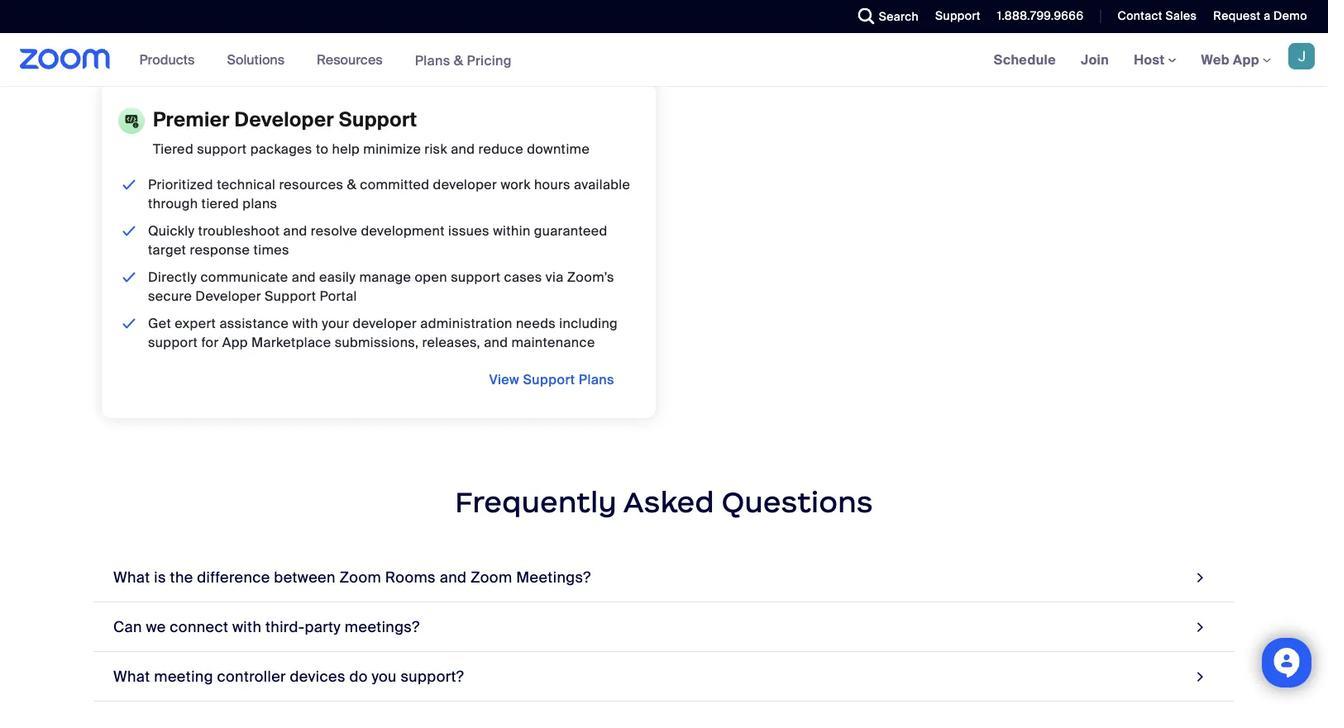 Task type: vqa. For each thing, say whether or not it's contained in the screenshot.
bottommost App
yes



Task type: locate. For each thing, give the bounding box(es) containing it.
solutions
[[227, 51, 285, 68]]

support down the 'maintenance'
[[523, 371, 575, 388]]

view support plans
[[489, 371, 615, 388]]

1 horizontal spatial app
[[1233, 51, 1260, 68]]

plans & pricing
[[415, 51, 512, 69]]

including
[[559, 315, 618, 332]]

search button
[[846, 0, 923, 33]]

and
[[451, 141, 475, 158], [283, 222, 307, 240], [292, 269, 316, 286], [484, 334, 508, 352], [440, 568, 467, 587]]

1 horizontal spatial zoom
[[471, 568, 512, 587]]

and right the rooms
[[440, 568, 467, 587]]

what inside what meeting controller devices do you support? dropdown button
[[113, 667, 150, 686]]

ok image up ok image at left
[[119, 175, 139, 194]]

and left easily
[[292, 269, 316, 286]]

questions
[[722, 484, 873, 520]]

app
[[1233, 51, 1260, 68], [222, 334, 248, 352]]

app inside the meetings navigation
[[1233, 51, 1260, 68]]

support
[[935, 8, 981, 24], [339, 107, 417, 132], [265, 288, 316, 305], [523, 371, 575, 388]]

portal
[[320, 288, 357, 305]]

zoom logo image
[[20, 49, 111, 69]]

with for assistance
[[292, 315, 318, 332]]

schedule
[[994, 51, 1056, 68]]

& inside prioritized technical resources & committed developer work hours available through tiered plans
[[347, 176, 357, 194]]

maintenance
[[512, 334, 595, 352]]

1 horizontal spatial &
[[454, 51, 463, 69]]

developer up packages
[[234, 107, 334, 132]]

resources
[[279, 176, 343, 194]]

ok image
[[119, 222, 139, 241]]

web
[[1201, 51, 1230, 68]]

and right risk
[[451, 141, 475, 158]]

with up marketplace
[[292, 315, 318, 332]]

get
[[148, 315, 171, 332]]

zoom left the meetings?
[[471, 568, 512, 587]]

0 horizontal spatial plans
[[415, 51, 450, 69]]

administration
[[420, 315, 513, 332]]

and up times
[[283, 222, 307, 240]]

zoom left the rooms
[[340, 568, 381, 587]]

tiered
[[153, 141, 194, 158]]

tab list
[[93, 553, 1235, 705]]

plans inside product information navigation
[[415, 51, 450, 69]]

troubleshoot
[[198, 222, 280, 240]]

developer up submissions,
[[353, 315, 417, 332]]

and inside get expert assistance with your developer administration needs including support for app marketplace submissions, releases, and maintenance
[[484, 334, 508, 352]]

1 horizontal spatial with
[[292, 315, 318, 332]]

view up plans & pricing
[[436, 19, 466, 36]]

banner
[[0, 33, 1328, 87]]

what down the can on the bottom of page
[[113, 667, 150, 686]]

0 vertical spatial ok image
[[119, 175, 139, 194]]

2 ok image from the top
[[119, 268, 139, 287]]

do
[[349, 667, 368, 686]]

developer
[[433, 176, 497, 194], [353, 315, 417, 332]]

available
[[574, 176, 630, 194]]

devices
[[290, 667, 346, 686]]

easily
[[319, 269, 356, 286]]

controller
[[217, 667, 286, 686]]

1 right image from the top
[[1193, 567, 1208, 589]]

1 zoom from the left
[[340, 568, 381, 587]]

0 vertical spatial with
[[292, 315, 318, 332]]

with inside "can we connect with third-party meetings?" dropdown button
[[232, 618, 262, 637]]

and inside the directly communicate and easily manage open support cases via zoom's secure developer support portal
[[292, 269, 316, 286]]

submissions,
[[335, 334, 419, 352]]

0 vertical spatial &
[[454, 51, 463, 69]]

2 right image from the top
[[1193, 616, 1208, 639]]

0 vertical spatial plans
[[415, 51, 450, 69]]

ok image
[[119, 175, 139, 194], [119, 268, 139, 287], [119, 314, 139, 333]]

support link
[[923, 0, 985, 33], [935, 8, 981, 24]]

tiered
[[201, 195, 239, 213]]

what inside what is the difference between zoom rooms and zoom meetings? dropdown button
[[113, 568, 150, 587]]

0 horizontal spatial a
[[554, 19, 562, 36]]

with
[[292, 315, 318, 332], [232, 618, 262, 637]]

0 vertical spatial what
[[113, 568, 150, 587]]

1 horizontal spatial view
[[489, 371, 520, 388]]

view hardware as a service link
[[436, 13, 631, 41]]

1 vertical spatial app
[[222, 334, 248, 352]]

& inside product information navigation
[[454, 51, 463, 69]]

developer inside prioritized technical resources & committed developer work hours available through tiered plans
[[433, 176, 497, 194]]

packages
[[250, 141, 312, 158]]

within
[[493, 222, 531, 240]]

0 vertical spatial support
[[197, 141, 247, 158]]

view professional services
[[1011, 19, 1185, 36]]

& down help
[[347, 176, 357, 194]]

0 horizontal spatial zoom
[[340, 568, 381, 587]]

right image inside what is the difference between zoom rooms and zoom meetings? dropdown button
[[1193, 567, 1208, 589]]

view up schedule
[[1011, 19, 1041, 36]]

target
[[148, 242, 186, 259]]

and inside premier developer support tiered support packages to help minimize risk and reduce downtime
[[451, 141, 475, 158]]

plans & pricing link
[[415, 51, 512, 69], [415, 51, 512, 69]]

0 vertical spatial developer
[[433, 176, 497, 194]]

developer inside premier developer support tiered support packages to help minimize risk and reduce downtime
[[234, 107, 334, 132]]

support up minimize
[[339, 107, 417, 132]]

1 vertical spatial support
[[451, 269, 501, 286]]

plans
[[243, 195, 277, 213]]

& left pricing
[[454, 51, 463, 69]]

2 vertical spatial support
[[148, 334, 198, 352]]

1 vertical spatial developer
[[353, 315, 417, 332]]

support inside get expert assistance with your developer administration needs including support for app marketplace submissions, releases, and maintenance
[[148, 334, 198, 352]]

and down administration at the top
[[484, 334, 508, 352]]

developer down communicate
[[195, 288, 261, 305]]

app right web
[[1233, 51, 1260, 68]]

0 horizontal spatial view
[[436, 19, 466, 36]]

cases
[[504, 269, 542, 286]]

developer inside get expert assistance with your developer administration needs including support for app marketplace submissions, releases, and maintenance
[[353, 315, 417, 332]]

ok image left the directly
[[119, 268, 139, 287]]

1 vertical spatial what
[[113, 667, 150, 686]]

ok image left get on the left
[[119, 314, 139, 333]]

marketplace
[[251, 334, 331, 352]]

2 vertical spatial ok image
[[119, 314, 139, 333]]

1 vertical spatial right image
[[1193, 616, 1208, 639]]

times
[[253, 242, 289, 259]]

support inside premier developer support tiered support packages to help minimize risk and reduce downtime
[[197, 141, 247, 158]]

committed
[[360, 176, 430, 194]]

party
[[305, 618, 341, 637]]

a left demo
[[1264, 8, 1271, 24]]

response
[[190, 242, 250, 259]]

banner containing products
[[0, 33, 1328, 87]]

developer
[[234, 107, 334, 132], [195, 288, 261, 305]]

2 what from the top
[[113, 667, 150, 686]]

1 horizontal spatial developer
[[433, 176, 497, 194]]

1 vertical spatial developer
[[195, 288, 261, 305]]

support down get on the left
[[148, 334, 198, 352]]

support
[[197, 141, 247, 158], [451, 269, 501, 286], [148, 334, 198, 352]]

2 horizontal spatial view
[[1011, 19, 1041, 36]]

0 vertical spatial developer
[[234, 107, 334, 132]]

right image
[[1193, 666, 1208, 688]]

2 zoom from the left
[[471, 568, 512, 587]]

rooms
[[385, 568, 436, 587]]

profile picture image
[[1289, 43, 1315, 69]]

1 vertical spatial with
[[232, 618, 262, 637]]

zoom's
[[567, 269, 614, 286]]

support?
[[401, 667, 464, 686]]

right image
[[1193, 567, 1208, 589], [1193, 616, 1208, 639]]

1 vertical spatial &
[[347, 176, 357, 194]]

through
[[148, 195, 198, 213]]

web app button
[[1201, 51, 1271, 68]]

developer inside the directly communicate and easily manage open support cases via zoom's secure developer support portal
[[195, 288, 261, 305]]

1 vertical spatial ok image
[[119, 268, 139, 287]]

view down the 'maintenance'
[[489, 371, 520, 388]]

support right open at the top left of the page
[[451, 269, 501, 286]]

resources button
[[317, 33, 390, 86]]

plans left pricing
[[415, 51, 450, 69]]

1 vertical spatial plans
[[579, 371, 615, 388]]

premier developer support tiered support packages to help minimize risk and reduce downtime
[[153, 107, 590, 158]]

what meeting controller devices do you support? button
[[93, 653, 1235, 702]]

&
[[454, 51, 463, 69], [347, 176, 357, 194]]

1 ok image from the top
[[119, 175, 139, 194]]

0 horizontal spatial developer
[[353, 315, 417, 332]]

schedule link
[[981, 33, 1069, 86]]

0 horizontal spatial with
[[232, 618, 262, 637]]

solutions button
[[227, 33, 292, 86]]

a right as
[[554, 19, 562, 36]]

support up assistance
[[265, 288, 316, 305]]

1 what from the top
[[113, 568, 150, 587]]

what left is
[[113, 568, 150, 587]]

contact sales link
[[1105, 0, 1201, 33], [1118, 8, 1197, 24]]

products button
[[139, 33, 202, 86]]

plans
[[415, 51, 450, 69], [579, 371, 615, 388]]

app right for
[[222, 334, 248, 352]]

zoom
[[340, 568, 381, 587], [471, 568, 512, 587]]

developer down risk
[[433, 176, 497, 194]]

with for connect
[[232, 618, 262, 637]]

0 vertical spatial app
[[1233, 51, 1260, 68]]

with left third-
[[232, 618, 262, 637]]

right image inside "can we connect with third-party meetings?" dropdown button
[[1193, 616, 1208, 639]]

3 ok image from the top
[[119, 314, 139, 333]]

right image for what is the difference between zoom rooms and zoom meetings?
[[1193, 567, 1208, 589]]

what is the difference between zoom rooms and zoom meetings?
[[113, 568, 591, 587]]

can we connect with third-party meetings? button
[[93, 603, 1235, 653]]

expert
[[175, 315, 216, 332]]

contact
[[1118, 8, 1163, 24]]

needs
[[516, 315, 556, 332]]

0 horizontal spatial app
[[222, 334, 248, 352]]

issues
[[448, 222, 490, 240]]

request
[[1214, 8, 1261, 24]]

support down premier at the top of page
[[197, 141, 247, 158]]

view for view support plans
[[489, 371, 520, 388]]

plans down including
[[579, 371, 615, 388]]

0 vertical spatial right image
[[1193, 567, 1208, 589]]

support inside view support plans link
[[523, 371, 575, 388]]

0 horizontal spatial &
[[347, 176, 357, 194]]

minimize
[[363, 141, 421, 158]]

risk
[[425, 141, 447, 158]]

with inside get expert assistance with your developer administration needs including support for app marketplace submissions, releases, and maintenance
[[292, 315, 318, 332]]

developer for your
[[353, 315, 417, 332]]

assistance
[[220, 315, 289, 332]]

ok image for prioritized technical resources & committed developer work hours available through tiered plans
[[119, 175, 139, 194]]



Task type: describe. For each thing, give the bounding box(es) containing it.
ok image for directly communicate and easily manage open support cases via zoom's secure developer support portal
[[119, 268, 139, 287]]

premier
[[153, 107, 230, 132]]

manage
[[359, 269, 411, 286]]

quickly troubleshoot and resolve development issues within guaranteed target response times
[[148, 222, 608, 259]]

hardware
[[469, 19, 532, 36]]

support right search
[[935, 8, 981, 24]]

work
[[501, 176, 531, 194]]

downtime
[[527, 141, 590, 158]]

pricing
[[467, 51, 512, 69]]

support inside the directly communicate and easily manage open support cases via zoom's secure developer support portal
[[265, 288, 316, 305]]

your
[[322, 315, 349, 332]]

view for view professional services
[[1011, 19, 1041, 36]]

what for what is the difference between zoom rooms and zoom meetings?
[[113, 568, 150, 587]]

product information navigation
[[127, 33, 524, 87]]

support inside the directly communicate and easily manage open support cases via zoom's secure developer support portal
[[451, 269, 501, 286]]

resources
[[317, 51, 383, 68]]

professional
[[1045, 19, 1125, 36]]

what for what meeting controller devices do you support?
[[113, 667, 150, 686]]

request a demo
[[1214, 8, 1308, 24]]

the
[[170, 568, 193, 587]]

view hardware as a service
[[436, 19, 615, 36]]

tab list containing what is the difference between zoom rooms and zoom meetings?
[[93, 553, 1235, 705]]

as
[[536, 19, 551, 36]]

demo
[[1274, 8, 1308, 24]]

and inside quickly troubleshoot and resolve development issues within guaranteed target response times
[[283, 222, 307, 240]]

directly
[[148, 269, 197, 286]]

ok image for get expert assistance with your developer administration needs including support for app marketplace submissions, releases, and maintenance
[[119, 314, 139, 333]]

difference
[[197, 568, 270, 587]]

right image for can we connect with third-party meetings?
[[1193, 616, 1208, 639]]

support inside premier developer support tiered support packages to help minimize risk and reduce downtime
[[339, 107, 417, 132]]

between
[[274, 568, 336, 587]]

contact sales
[[1118, 8, 1197, 24]]

technical
[[217, 176, 276, 194]]

help
[[332, 141, 360, 158]]

secure
[[148, 288, 192, 305]]

guaranteed
[[534, 222, 608, 240]]

join
[[1081, 51, 1109, 68]]

for
[[201, 334, 219, 352]]

releases,
[[422, 334, 481, 352]]

view support plans link
[[473, 366, 631, 394]]

third-
[[265, 618, 305, 637]]

prioritized technical resources & committed developer work hours available through tiered plans
[[148, 176, 630, 213]]

resolve
[[311, 222, 357, 240]]

communicate
[[200, 269, 288, 286]]

1 horizontal spatial a
[[1264, 8, 1271, 24]]

view professional services link
[[994, 13, 1202, 41]]

search
[[879, 9, 919, 24]]

host button
[[1134, 51, 1177, 68]]

open
[[415, 269, 447, 286]]

meetings navigation
[[981, 33, 1328, 87]]

and inside dropdown button
[[440, 568, 467, 587]]

to
[[316, 141, 329, 158]]

view for view hardware as a service
[[436, 19, 466, 36]]

asked
[[623, 484, 715, 520]]

we
[[146, 618, 166, 637]]

service
[[566, 19, 615, 36]]

frequently asked questions
[[455, 484, 873, 520]]

host
[[1134, 51, 1168, 68]]

services
[[1129, 19, 1185, 36]]

you
[[372, 667, 397, 686]]

development
[[361, 222, 445, 240]]

web app
[[1201, 51, 1260, 68]]

1.888.799.9666
[[997, 8, 1084, 24]]

is
[[154, 568, 166, 587]]

app inside get expert assistance with your developer administration needs including support for app marketplace submissions, releases, and maintenance
[[222, 334, 248, 352]]

quickly
[[148, 222, 195, 240]]

reduce
[[478, 141, 523, 158]]

frequently
[[455, 484, 617, 520]]

connect
[[170, 618, 228, 637]]

1 horizontal spatial plans
[[579, 371, 615, 388]]

prioritized
[[148, 176, 213, 194]]

join link
[[1069, 33, 1122, 86]]

hours
[[534, 176, 571, 194]]

meeting
[[154, 667, 213, 686]]

what meeting controller devices do you support?
[[113, 667, 464, 686]]

what is the difference between zoom rooms and zoom meetings? button
[[93, 553, 1235, 603]]

via
[[546, 269, 564, 286]]

meetings?
[[516, 568, 591, 587]]

developer for committed
[[433, 176, 497, 194]]

get expert assistance with your developer administration needs including support for app marketplace submissions, releases, and maintenance
[[148, 315, 618, 352]]



